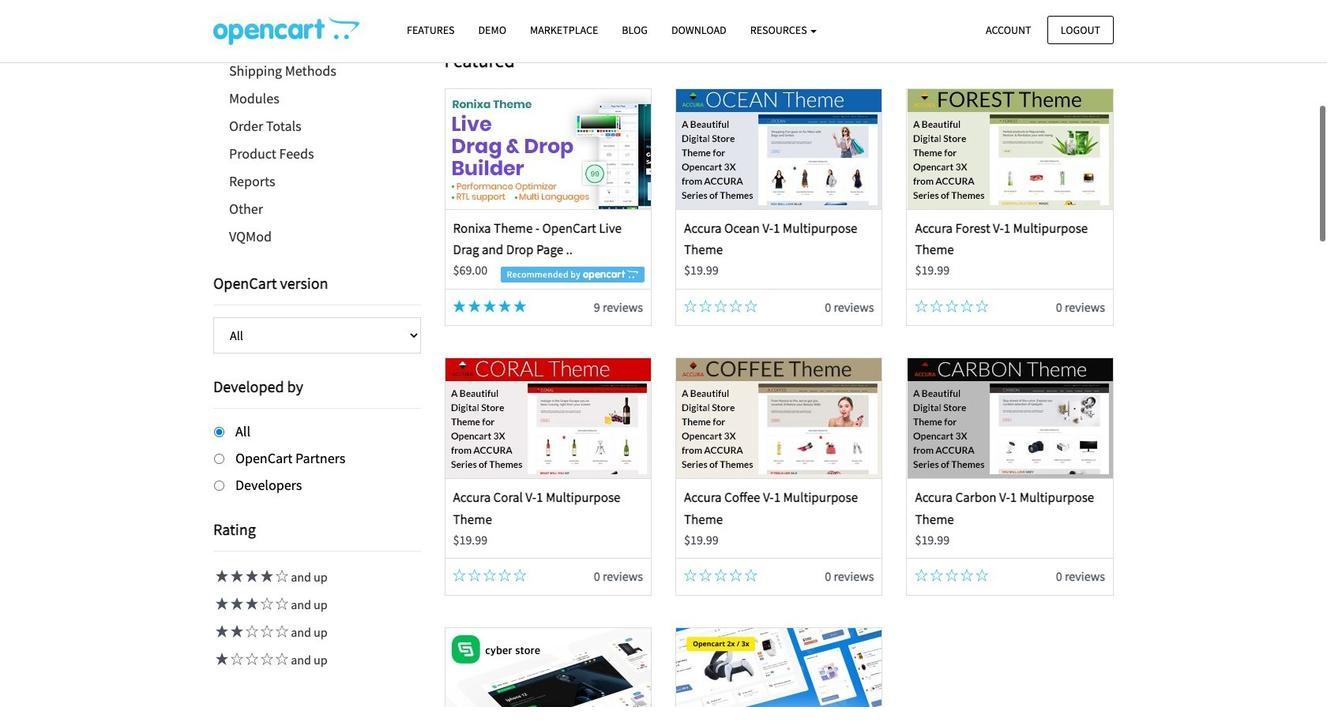 Task type: describe. For each thing, give the bounding box(es) containing it.
accura carbon v-1 multipurpose theme image
[[907, 359, 1113, 479]]

cyberstore - advanced multipurpose opencart theme image
[[445, 629, 651, 708]]

opencart themes image
[[213, 17, 359, 45]]

2 horizontal spatial star light image
[[468, 300, 481, 313]]

accura ocean v-1 multipurpose theme image
[[676, 89, 882, 209]]

ronixa theme - opencart live drag and drop page .. image
[[445, 89, 651, 209]]

accura forest v-1 multipurpose theme image
[[907, 89, 1113, 209]]



Task type: locate. For each thing, give the bounding box(es) containing it.
1 horizontal spatial star light image
[[258, 571, 273, 583]]

star light image
[[453, 300, 466, 313], [483, 300, 496, 313], [499, 300, 511, 313], [514, 300, 526, 313], [213, 571, 228, 583], [243, 571, 258, 583], [213, 598, 228, 611], [228, 598, 243, 611], [243, 598, 258, 611], [213, 626, 228, 639], [228, 626, 243, 639], [213, 654, 228, 666]]

paypal payment gateway image
[[528, 0, 1031, 30]]

None radio
[[214, 427, 224, 438], [214, 454, 224, 464], [214, 427, 224, 438], [214, 454, 224, 464]]

star light o image
[[699, 300, 712, 313], [714, 300, 727, 313], [730, 300, 742, 313], [745, 300, 757, 313], [930, 300, 943, 313], [946, 300, 958, 313], [961, 300, 973, 313], [468, 570, 481, 583], [499, 570, 511, 583], [714, 570, 727, 583], [730, 570, 742, 583], [745, 570, 757, 583], [961, 570, 973, 583], [976, 570, 988, 583], [273, 571, 288, 583], [273, 598, 288, 611], [258, 626, 273, 639], [228, 654, 243, 666], [258, 654, 273, 666]]

None radio
[[214, 481, 224, 491]]

0 horizontal spatial star light image
[[228, 571, 243, 583]]

accura coral v-1 multipurpose theme image
[[445, 359, 651, 479]]

chameleon - responsive & multipurpose templa.. image
[[676, 629, 882, 708]]

star light image
[[468, 300, 481, 313], [228, 571, 243, 583], [258, 571, 273, 583]]

accura coffee v-1 multipurpose theme image
[[676, 359, 882, 479]]

star light o image
[[684, 300, 697, 313], [915, 300, 928, 313], [976, 300, 988, 313], [453, 570, 466, 583], [483, 570, 496, 583], [514, 570, 526, 583], [684, 570, 697, 583], [699, 570, 712, 583], [915, 570, 928, 583], [930, 570, 943, 583], [946, 570, 958, 583], [258, 598, 273, 611], [243, 626, 258, 639], [273, 626, 288, 639], [243, 654, 258, 666], [273, 654, 288, 666]]



Task type: vqa. For each thing, say whether or not it's contained in the screenshot.
Opencart themes image
yes



